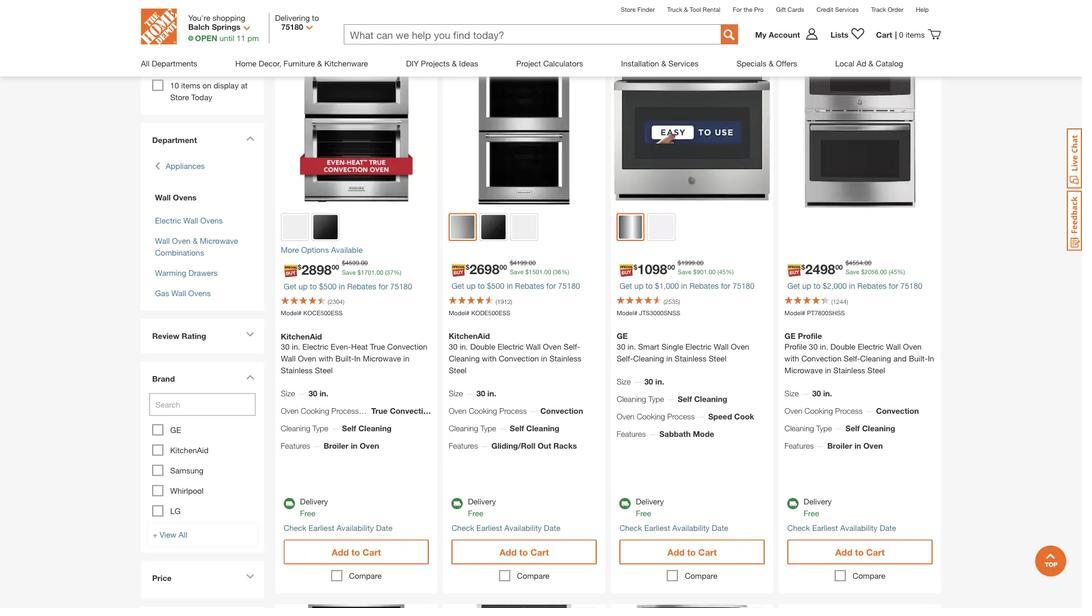 Task type: locate. For each thing, give the bounding box(es) containing it.
1 horizontal spatial available shipping image
[[620, 499, 631, 510]]

2 add to cart from the left
[[500, 547, 549, 558]]

review rating link
[[152, 331, 225, 342]]

%) inside $ 1999 . 00 save $ 901 . 00 ( 45 %) get up to $1,000 in  rebates for 75180
[[726, 269, 734, 276]]

0 vertical spatial microwave
[[200, 236, 238, 246]]

up down 1098
[[635, 282, 644, 291]]

cooking for 2498
[[805, 406, 833, 416]]

1 horizontal spatial ge
[[617, 332, 628, 341]]

1 delivery from the left
[[300, 497, 328, 507]]

add to cart button up 30 in. double electric wall oven with built-in microwave in stainless steel "image"
[[620, 540, 765, 565]]

for inside $ 4599 . 00 save $ 1701 . 00 ( 37 %) get up to $500 in  rebates for 75180
[[379, 282, 388, 291]]

& right installation
[[661, 59, 666, 68]]

rebates for 2898
[[347, 282, 376, 291]]

project
[[516, 59, 541, 68]]

check
[[284, 524, 306, 533], [452, 524, 474, 533], [620, 524, 642, 533], [788, 524, 810, 533]]

truck
[[667, 6, 682, 13]]

free for second available shipping icon from left
[[636, 509, 651, 519]]

1 horizontal spatial self-
[[617, 354, 633, 363]]

brand link
[[147, 368, 258, 394]]

4 delivery free from the left
[[804, 497, 832, 519]]

store inside 10 items on display at store today
[[170, 93, 189, 102]]

add to cart button for 2nd available shipping icon from right
[[284, 540, 429, 565]]

ge inside ge 30 in. smart single electric wall oven self-cleaning in stainless steel
[[617, 332, 628, 341]]

self for 2698
[[510, 424, 524, 433]]

$500 up 2304
[[319, 282, 337, 291]]

1912
[[497, 298, 511, 305]]

$ inside the $ 2698 00
[[466, 263, 470, 271]]

microwave inside kitchenaid 30 in. electric even-heat true convection wall oven with built-in microwave in stainless steel
[[363, 354, 401, 364]]

0 horizontal spatial available shipping image
[[284, 499, 295, 510]]

local ad & catalog
[[835, 59, 903, 68]]

0 vertical spatial true
[[370, 342, 385, 352]]

up inside $ 1999 . 00 save $ 901 . 00 ( 45 %) get up to $1,000 in  rebates for 75180
[[635, 282, 644, 291]]

& inside local ad & catalog link
[[869, 59, 874, 68]]

1 check earliest availability date from the left
[[284, 524, 393, 533]]

( right 1501 in the top of the page
[[553, 269, 555, 276]]

to right delivering
[[312, 13, 319, 22]]

up down 2698
[[467, 282, 476, 291]]

type for 2698
[[481, 424, 496, 433]]

. up 1501 in the top of the page
[[527, 259, 529, 267]]

None text field
[[344, 25, 710, 45], [344, 25, 710, 45], [344, 25, 710, 45], [344, 25, 710, 45]]

00 inside $ 2498 00
[[835, 263, 843, 271]]

self cleaning for 2498
[[846, 424, 895, 433]]

cleaning type for 2898
[[281, 424, 328, 433]]

45 inside $ 4554 . 00 save $ 2056 . 00 ( 45 %) get up to $2,000 in  rebates for 75180
[[891, 269, 897, 276]]

2 horizontal spatial with
[[785, 354, 799, 363]]

more
[[281, 245, 299, 255]]

& right furniture
[[317, 59, 322, 68]]

white image right black stainless icon
[[512, 215, 537, 240]]

add for second available shipping icon from left
[[668, 547, 685, 558]]

for for 2698
[[547, 282, 556, 291]]

1 horizontal spatial with
[[482, 354, 497, 363]]

0 vertical spatial all
[[141, 59, 150, 68]]

account
[[769, 30, 800, 39]]

1 availability from the left
[[337, 524, 374, 533]]

2 delivery free from the left
[[468, 497, 496, 519]]

in right and
[[928, 354, 934, 363]]

6.4 cu. ft. smart combi wall oven with fan convection, air fry in printproof stainless steel image
[[779, 605, 941, 609]]

3 date from the left
[[712, 524, 728, 533]]

2 check earliest availability date from the left
[[452, 524, 561, 533]]

4 compare from the left
[[853, 572, 886, 581]]

& inside the wall oven & microwave combinations
[[193, 236, 198, 246]]

caret icon image for department
[[246, 136, 254, 141]]

help
[[916, 6, 929, 13]]

electric inside kitchenaid 30 in. double electric wall oven self- cleaning with convection in stainless steel
[[498, 342, 524, 351]]

ovens
[[173, 193, 197, 202], [200, 216, 223, 225], [188, 289, 211, 298]]

add
[[332, 547, 349, 558], [500, 547, 517, 558], [668, 547, 685, 558], [835, 547, 853, 558]]

2 double from the left
[[831, 342, 856, 351]]

model# left koce500ess at the left of the page
[[281, 310, 302, 317]]

1 vertical spatial items
[[181, 81, 200, 90]]

ge for 2498
[[785, 332, 796, 341]]

for
[[733, 6, 742, 13]]

1 horizontal spatial store
[[621, 6, 636, 13]]

%) for 2698
[[562, 269, 569, 276]]

ovens up electric wall ovens 'link'
[[173, 193, 197, 202]]

3 delivery from the left
[[636, 497, 664, 507]]

2 vertical spatial microwave
[[785, 366, 823, 375]]

2 vertical spatial ovens
[[188, 289, 211, 298]]

for inside $ 4554 . 00 save $ 2056 . 00 ( 45 %) get up to $2,000 in  rebates for 75180
[[889, 282, 898, 291]]

3 delivery free from the left
[[636, 497, 664, 519]]

cleaning type for 2498
[[785, 424, 832, 433]]

45 inside $ 1999 . 00 save $ 901 . 00 ( 45 %) get up to $1,000 in  rebates for 75180
[[719, 269, 726, 276]]

add to cart up "6.4 cu. ft. smart combi wall oven with fan convection, air fry in printproof stainless steel" 'image' in the right bottom of the page
[[835, 547, 885, 558]]

$ down stainless steel image
[[634, 263, 637, 271]]

in. down delivering
[[282, 27, 290, 36]]

ge inside ge profile profile 30 in. double electric wall oven with convection self-cleaning and built-in microwave in stainless steel
[[785, 332, 796, 341]]

1 horizontal spatial built-
[[909, 354, 928, 363]]

add to cart button up 30 in. smart double electric wall oven with self clean in stainless steel image at the bottom of the page
[[452, 540, 597, 565]]

departments
[[152, 59, 197, 68]]

get up the model# pt7800shss
[[788, 282, 800, 291]]

2 date from the left
[[544, 524, 561, 533]]

cart
[[876, 30, 893, 39], [363, 547, 381, 558], [531, 547, 549, 558], [698, 547, 717, 558], [866, 547, 885, 558]]

0 horizontal spatial $500
[[319, 282, 337, 291]]

delivery for second available shipping icon from left
[[636, 497, 664, 507]]

local
[[835, 59, 855, 68]]

0 horizontal spatial 45
[[719, 269, 726, 276]]

installation
[[621, 59, 659, 68]]

self cleaning for 2698
[[510, 424, 560, 433]]

1 horizontal spatial broiler
[[827, 441, 852, 451]]

wall ovens
[[155, 193, 197, 202]]

4599
[[345, 260, 359, 267]]

1 horizontal spatial 45
[[891, 269, 897, 276]]

model# for 2498
[[785, 309, 806, 317]]

rebates down 901
[[690, 282, 719, 291]]

%) right 2056
[[897, 269, 905, 276]]

credit services link
[[817, 6, 859, 13]]

check earliest availability date for first available shipping image from the left
[[452, 524, 561, 533]]

compare
[[349, 572, 382, 581], [517, 572, 550, 581], [685, 572, 718, 581], [853, 572, 886, 581]]

specials & offers link
[[737, 50, 797, 76]]

available shipping image
[[284, 499, 295, 510], [620, 499, 631, 510]]

75180 for 1098
[[733, 282, 755, 291]]

kitchenaid inside kitchenaid 30 in. double electric wall oven self- cleaning with convection in stainless steel
[[449, 332, 490, 341]]

items for 0
[[906, 30, 925, 39]]

3 check earliest availability date from the left
[[620, 524, 728, 533]]

built- down even-
[[335, 354, 354, 364]]

size
[[617, 377, 631, 386], [449, 389, 463, 398], [785, 389, 799, 398], [281, 389, 295, 399]]

3 check earliest availability date link from the left
[[620, 523, 728, 535]]

electric inside kitchenaid 30 in. electric even-heat true convection wall oven with built-in microwave in stainless steel
[[302, 342, 329, 352]]

get inside $ 1999 . 00 save $ 901 . 00 ( 45 %) get up to $1,000 in  rebates for 75180
[[620, 282, 632, 291]]

2 available shipping image from the left
[[788, 499, 799, 510]]

date
[[376, 524, 393, 533], [544, 524, 561, 533], [712, 524, 728, 533], [880, 524, 896, 533]]

local ad & catalog link
[[835, 50, 903, 76]]

add to cart button for 2nd available shipping image
[[788, 540, 933, 565]]

tool
[[690, 6, 701, 13]]

profile
[[798, 332, 822, 341], [785, 342, 807, 351]]

3 earliest from the left
[[644, 524, 670, 533]]

truck & tool rental link
[[667, 6, 721, 13]]

1 horizontal spatial available shipping image
[[788, 499, 799, 510]]

1 check earliest availability date link from the left
[[284, 523, 393, 535]]

0 horizontal spatial kitchenaid
[[170, 446, 209, 455]]

model# for 2898
[[281, 310, 302, 317]]

to up 30 in. double electric built-in wall oven in stainless steel with air fry and total convection "image"
[[351, 547, 360, 558]]

1 compare from the left
[[349, 572, 382, 581]]

0 horizontal spatial double
[[470, 342, 495, 351]]

with inside kitchenaid 30 in. electric even-heat true convection wall oven with built-in microwave in stainless steel
[[319, 354, 333, 364]]

model# for 2698
[[449, 309, 470, 317]]

ge up kitchenaid link
[[170, 426, 181, 435]]

for inside $ 4199 . 00 save $ 1501 . 00 ( 36 %) get up to $500 in  rebates for 75180
[[547, 282, 556, 291]]

to down "2498"
[[814, 282, 821, 291]]

kitchenaid for electric
[[281, 332, 322, 341]]

1 horizontal spatial all
[[179, 531, 187, 540]]

add to cart button up 30 in. double electric built-in wall oven in stainless steel with air fry and total convection "image"
[[284, 540, 429, 565]]

11
[[237, 33, 245, 43]]

& inside installation & services link
[[661, 59, 666, 68]]

30 in. double electric wall oven self-cleaning with convection in stainless steel image
[[443, 45, 606, 208]]

10
[[170, 81, 179, 90]]

cleaning type for 2698
[[449, 424, 496, 433]]

2 delivery from the left
[[468, 497, 496, 507]]

save down "1999"
[[678, 269, 692, 276]]

delivery for 2nd available shipping icon from right
[[300, 497, 328, 507]]

2 horizontal spatial ge
[[785, 332, 796, 341]]

%) for 2898
[[394, 269, 401, 276]]

0 vertical spatial profile
[[798, 332, 822, 341]]

size for 1098
[[617, 377, 631, 386]]

in. left "smart" at right bottom
[[628, 342, 636, 351]]

30 in. for 2898
[[309, 389, 329, 399]]

1 vertical spatial store
[[170, 93, 189, 102]]

caret icon image for brand
[[246, 375, 254, 380]]

%) inside $ 4554 . 00 save $ 2056 . 00 ( 45 %) get up to $2,000 in  rebates for 75180
[[897, 269, 905, 276]]

in.
[[282, 27, 290, 36], [460, 342, 468, 351], [628, 342, 636, 351], [820, 342, 828, 351], [292, 342, 300, 352], [655, 377, 664, 386], [488, 389, 496, 398], [823, 389, 832, 398], [320, 389, 329, 399]]

4 add to cart button from the left
[[788, 540, 933, 565]]

1 horizontal spatial double
[[831, 342, 856, 351]]

00 up 1701
[[361, 260, 368, 267]]

back caret image
[[155, 160, 160, 172]]

with for double
[[482, 354, 497, 363]]

0 horizontal spatial with
[[319, 354, 333, 364]]

model# left jts3000snss
[[617, 309, 638, 317]]

compare up 30 in. double electric wall oven with built-in microwave in stainless steel "image"
[[685, 572, 718, 581]]

features for 2498
[[785, 441, 814, 451]]

1 available shipping image from the left
[[284, 499, 295, 510]]

built-
[[909, 354, 928, 363], [335, 354, 354, 364]]

add to cart button for second available shipping icon from left
[[620, 540, 765, 565]]

save for 2498
[[846, 269, 860, 276]]

to up "6.4 cu. ft. smart combi wall oven with fan convection, air fry in printproof stainless steel" 'image' in the right bottom of the page
[[855, 547, 864, 558]]

with down kode500ess
[[482, 354, 497, 363]]

4 delivery from the left
[[804, 497, 832, 507]]

cleaning type
[[617, 395, 664, 404], [449, 424, 496, 433], [785, 424, 832, 433], [281, 424, 328, 433]]

& up combinations
[[193, 236, 198, 246]]

30 in. smart single electric wall oven self-cleaning in stainless steel image
[[611, 45, 773, 208]]

ad
[[857, 59, 867, 68]]

0 horizontal spatial get up to $500 in  rebates for 75180 button
[[284, 282, 412, 291]]

items for 10
[[181, 81, 200, 90]]

30 in.
[[644, 377, 664, 386], [477, 389, 496, 398], [812, 389, 832, 398], [309, 389, 329, 399]]

00 up 901
[[697, 259, 704, 267]]

size for 2698
[[449, 389, 463, 398]]

save inside $ 4554 . 00 save $ 2056 . 00 ( 45 %) get up to $2,000 in  rebates for 75180
[[846, 269, 860, 276]]

%) right 1501 in the top of the page
[[562, 269, 569, 276]]

in inside $ 1999 . 00 save $ 901 . 00 ( 45 %) get up to $1,000 in  rebates for 75180
[[681, 282, 687, 291]]

2 availability from the left
[[505, 524, 542, 533]]

delivering to
[[275, 13, 319, 22]]

( inside $ 4199 . 00 save $ 1501 . 00 ( 36 %) get up to $500 in  rebates for 75180
[[553, 269, 555, 276]]

00 left 4554
[[835, 263, 843, 271]]

4 date from the left
[[880, 524, 896, 533]]

save for 2898
[[342, 269, 356, 276]]

%) right 901
[[726, 269, 734, 276]]

compare up 30 in. smart double electric wall oven with self clean in stainless steel image at the bottom of the page
[[517, 572, 550, 581]]

self- inside ge 30 in. smart single electric wall oven self-cleaning in stainless steel
[[617, 354, 633, 363]]

0
[[899, 30, 904, 39]]

ovens down drawers
[[188, 289, 211, 298]]

self for 2898
[[342, 424, 356, 433]]

2 horizontal spatial self-
[[844, 354, 860, 363]]

check earliest availability date link for 2nd available shipping icon from right
[[284, 523, 393, 535]]

to inside $ 4199 . 00 save $ 1501 . 00 ( 36 %) get up to $500 in  rebates for 75180
[[478, 282, 485, 291]]

1 horizontal spatial $500
[[487, 282, 505, 291]]

2698
[[470, 261, 500, 277]]

75180 for 2898
[[390, 282, 412, 291]]

$500 inside $ 4199 . 00 save $ 1501 . 00 ( 36 %) get up to $500 in  rebates for 75180
[[487, 282, 505, 291]]

rebates inside $ 4554 . 00 save $ 2056 . 00 ( 45 %) get up to $2,000 in  rebates for 75180
[[858, 282, 887, 291]]

get up model# kode500ess in the left of the page
[[452, 282, 464, 291]]

0 vertical spatial ovens
[[173, 193, 197, 202]]

until
[[220, 33, 234, 43]]

process
[[499, 406, 527, 416], [835, 406, 863, 416], [331, 407, 359, 416], [667, 412, 695, 421]]

in down heat
[[354, 354, 361, 364]]

( up kode500ess
[[496, 298, 497, 305]]

truck & tool rental
[[667, 6, 721, 13]]

4 check earliest availability date from the left
[[788, 524, 896, 533]]

project calculators
[[516, 59, 583, 68]]

appliances
[[166, 162, 205, 171]]

get up model# jts3000snss on the right
[[620, 282, 632, 291]]

%) inside $ 4199 . 00 save $ 1501 . 00 ( 36 %) get up to $500 in  rebates for 75180
[[562, 269, 569, 276]]

delivery free for second available shipping icon from left
[[636, 497, 664, 519]]

0 horizontal spatial in
[[354, 354, 361, 364]]

1 add to cart button from the left
[[284, 540, 429, 565]]

up down the 2898
[[299, 282, 308, 291]]

3 add from the left
[[668, 547, 685, 558]]

up inside $ 4599 . 00 save $ 1701 . 00 ( 37 %) get up to $500 in  rebates for 75180
[[299, 282, 308, 291]]

for inside $ 1999 . 00 save $ 901 . 00 ( 45 %) get up to $1,000 in  rebates for 75180
[[721, 282, 731, 291]]

type
[[648, 395, 664, 404], [481, 424, 496, 433], [816, 424, 832, 433], [313, 424, 328, 433]]

delivery free for 2nd available shipping icon from right
[[300, 497, 328, 519]]

4 free from the left
[[804, 509, 819, 519]]

00 up 1501 in the top of the page
[[529, 259, 536, 267]]

1 horizontal spatial broiler in oven
[[827, 441, 883, 451]]

0 horizontal spatial store
[[170, 93, 189, 102]]

save inside $ 4199 . 00 save $ 1501 . 00 ( 36 %) get up to $500 in  rebates for 75180
[[510, 269, 524, 276]]

1 add from the left
[[332, 547, 349, 558]]

up for 1098
[[635, 282, 644, 291]]

warming drawers
[[155, 269, 218, 278]]

self cleaning
[[678, 395, 727, 404], [510, 424, 560, 433], [846, 424, 895, 433], [342, 424, 392, 433]]

ovens down 'wall ovens' link
[[200, 216, 223, 225]]

drawers
[[188, 269, 218, 278]]

rebates down 1701
[[347, 282, 376, 291]]

rebates
[[515, 282, 544, 291], [690, 282, 719, 291], [858, 282, 887, 291], [347, 282, 376, 291]]

2 free from the left
[[468, 509, 484, 519]]

cooking
[[469, 406, 497, 416], [805, 406, 833, 416], [301, 407, 329, 416], [637, 412, 665, 421]]

save inside $ 1999 . 00 save $ 901 . 00 ( 45 %) get up to $1,000 in  rebates for 75180
[[678, 269, 692, 276]]

+ view all
[[153, 531, 187, 540]]

30 in. down kitchenaid 30 in. electric even-heat true convection wall oven with built-in microwave in stainless steel
[[309, 389, 329, 399]]

$ down 4199
[[525, 269, 529, 276]]

1 horizontal spatial kitchenaid
[[281, 332, 322, 341]]

for the pro link
[[733, 6, 764, 13]]

2 horizontal spatial kitchenaid
[[449, 332, 490, 341]]

& right the ad
[[869, 59, 874, 68]]

diy
[[406, 59, 419, 68]]

1 double from the left
[[470, 342, 495, 351]]

compare up 30 in. double electric built-in wall oven in stainless steel with air fry and total convection "image"
[[349, 572, 382, 581]]

00 inside $ 1098 00
[[668, 263, 675, 271]]

kitchenaid up samsung link
[[170, 446, 209, 455]]

cooking for 2898
[[301, 407, 329, 416]]

get up model# koce500ess
[[284, 282, 296, 291]]

items inside 10 items on display at store today
[[181, 81, 200, 90]]

. up get up to $1,000 in  rebates for 75180 button
[[707, 269, 709, 276]]

4 caret icon image from the top
[[246, 575, 254, 580]]

model# left pt7800shss
[[785, 309, 806, 317]]

0 horizontal spatial white image
[[283, 215, 307, 240]]

4 check earliest availability date link from the left
[[788, 523, 896, 535]]

broiler
[[827, 441, 852, 451], [324, 442, 349, 451]]

stainless inside kitchenaid 30 in. double electric wall oven self- cleaning with convection in stainless steel
[[550, 354, 581, 363]]

75180 inside $ 1999 . 00 save $ 901 . 00 ( 45 %) get up to $1,000 in  rebates for 75180
[[733, 282, 755, 291]]

00 up 2056
[[865, 259, 872, 267]]

to down 1098
[[646, 282, 653, 291]]

4 earliest from the left
[[812, 524, 838, 533]]

$500 for 2898
[[319, 282, 337, 291]]

wall inside ge profile profile 30 in. double electric wall oven with convection self-cleaning and built-in microwave in stainless steel
[[886, 342, 901, 351]]

2 add from the left
[[500, 547, 517, 558]]

for
[[547, 282, 556, 291], [721, 282, 731, 291], [889, 282, 898, 291], [379, 282, 388, 291]]

with inside ge profile profile 30 in. double electric wall oven with convection self-cleaning and built-in microwave in stainless steel
[[785, 354, 799, 363]]

30 inside kitchenaid 30 in. double electric wall oven self- cleaning with convection in stainless steel
[[449, 342, 458, 351]]

delivery for first available shipping image from the left
[[468, 497, 496, 507]]

brand
[[152, 375, 175, 384]]

profile 30 in. double electric wall oven with convection self-cleaning and built-in microwave in stainless steel image
[[779, 45, 941, 208]]

gliding/roll out racks
[[492, 441, 577, 451]]

kitchenaid inside kitchenaid 30 in. electric even-heat true convection wall oven with built-in microwave in stainless steel
[[281, 332, 322, 341]]

sort
[[852, 23, 867, 32]]

home decor, furniture & kitchenware link
[[235, 50, 368, 76]]

30 in. down ge profile profile 30 in. double electric wall oven with convection self-cleaning and built-in microwave in stainless steel
[[812, 389, 832, 398]]

rebates down 2056
[[858, 282, 887, 291]]

1 45 from the left
[[719, 269, 726, 276]]

items right 0 at the right of page
[[906, 30, 925, 39]]

%) inside $ 4599 . 00 save $ 1701 . 00 ( 37 %) get up to $500 in  rebates for 75180
[[394, 269, 401, 276]]

1 horizontal spatial in
[[928, 354, 934, 363]]

type for 2898
[[313, 424, 328, 433]]

( inside $ 4554 . 00 save $ 2056 . 00 ( 45 %) get up to $2,000 in  rebates for 75180
[[889, 269, 891, 276]]

springs
[[212, 22, 241, 32]]

black stainless image
[[481, 215, 506, 240]]

1 white image from the left
[[283, 215, 307, 240]]

save down 4199
[[510, 269, 524, 276]]

get up to $500 in  rebates for 75180 button
[[452, 282, 580, 291], [284, 282, 412, 291]]

ge
[[617, 332, 628, 341], [785, 332, 796, 341], [170, 426, 181, 435]]

1 vertical spatial profile
[[785, 342, 807, 351]]

1 date from the left
[[376, 524, 393, 533]]

%) right 1701
[[394, 269, 401, 276]]

75180 inside $ 4554 . 00 save $ 2056 . 00 ( 45 %) get up to $2,000 in  rebates for 75180
[[901, 282, 923, 291]]

4 add from the left
[[835, 547, 853, 558]]

warming drawers link
[[155, 269, 218, 278]]

broiler for 2498
[[827, 441, 852, 451]]

30 in. for 1098
[[644, 377, 664, 386]]

+
[[153, 531, 158, 540]]

00 left 4199
[[500, 263, 507, 271]]

0 horizontal spatial built-
[[335, 354, 354, 364]]

2 check earliest availability date link from the left
[[452, 523, 561, 535]]

1 earliest from the left
[[309, 524, 334, 533]]

stainless steel image
[[619, 216, 642, 239]]

check earliest availability date link
[[284, 523, 393, 535], [452, 523, 561, 535], [620, 523, 728, 535], [788, 523, 896, 535]]

electric inside ge 30 in. smart single electric wall oven self-cleaning in stainless steel
[[686, 342, 712, 351]]

2 45 from the left
[[891, 269, 897, 276]]

store down 10
[[170, 93, 189, 102]]

oven inside the wall oven & microwave combinations
[[172, 236, 191, 246]]

3 free from the left
[[636, 509, 651, 519]]

ge down the model# pt7800shss
[[785, 332, 796, 341]]

date for second available shipping icon from left
[[712, 524, 728, 533]]

save inside $ 4599 . 00 save $ 1701 . 00 ( 37 %) get up to $500 in  rebates for 75180
[[342, 269, 356, 276]]

ovens for electric wall ovens
[[200, 216, 223, 225]]

45 right 2056
[[891, 269, 897, 276]]

availability for 2nd available shipping icon from right
[[337, 524, 374, 533]]

2 add to cart button from the left
[[452, 540, 597, 565]]

$500 up 1912
[[487, 282, 505, 291]]

oven cooking process for 2698
[[449, 406, 527, 416]]

4554
[[849, 259, 863, 267]]

caret icon image inside "price" link
[[246, 575, 254, 580]]

1 vertical spatial all
[[179, 531, 187, 540]]

process for 2698
[[499, 406, 527, 416]]

0 vertical spatial items
[[906, 30, 925, 39]]

0 horizontal spatial available shipping image
[[452, 499, 463, 510]]

add to cart up 30 in. double electric wall oven with built-in microwave in stainless steel "image"
[[668, 547, 717, 558]]

4 availability from the left
[[840, 524, 878, 533]]

0 horizontal spatial broiler
[[324, 442, 349, 451]]

save down 4599
[[342, 269, 356, 276]]

save down 4554
[[846, 269, 860, 276]]

get inside $ 4199 . 00 save $ 1501 . 00 ( 36 %) get up to $500 in  rebates for 75180
[[452, 282, 464, 291]]

1 horizontal spatial microwave
[[363, 354, 401, 364]]

rebates for 2498
[[858, 282, 887, 291]]

3 caret icon image from the top
[[246, 375, 254, 380]]

$ up the model# pt7800shss
[[802, 263, 805, 271]]

30 in. for 2698
[[477, 389, 496, 398]]

1 vertical spatial ovens
[[200, 216, 223, 225]]

my account
[[755, 30, 800, 39]]

combinations
[[155, 248, 204, 258]]

balch
[[188, 22, 210, 32]]

items right 10
[[181, 81, 200, 90]]

3 compare from the left
[[685, 572, 718, 581]]

in. down model# kode500ess in the left of the page
[[460, 342, 468, 351]]

steel
[[709, 354, 727, 363], [449, 366, 467, 375], [868, 366, 885, 375], [315, 366, 333, 375]]

single
[[662, 342, 683, 351]]

$ down 4554
[[861, 269, 865, 276]]

get up to $500 in  rebates for 75180 button up 2304
[[284, 282, 412, 291]]

0 vertical spatial services
[[835, 6, 859, 13]]

caret icon image
[[246, 136, 254, 141], [246, 332, 254, 337], [246, 375, 254, 380], [246, 575, 254, 580]]

earliest for 2nd available shipping icon from right
[[309, 524, 334, 533]]

. up 2056
[[863, 259, 865, 267]]

submit search image
[[724, 29, 735, 41]]

date for 2nd available shipping icon from right
[[376, 524, 393, 533]]

sabbath
[[660, 430, 691, 439]]

30 in. electric even-heat true convection wall oven with built-in microwave in stainless steel image
[[275, 45, 438, 208]]

) down get up to $1,000 in  rebates for 75180 button
[[679, 298, 680, 305]]

process for 2498
[[835, 406, 863, 416]]

save
[[510, 269, 524, 276], [678, 269, 692, 276], [846, 269, 860, 276], [342, 269, 356, 276]]

compare up "6.4 cu. ft. smart combi wall oven with fan convection, air fry in printproof stainless steel" 'image' in the right bottom of the page
[[853, 572, 886, 581]]

pro
[[754, 6, 764, 13]]

wall inside the wall oven & microwave combinations
[[155, 236, 170, 246]]

size for 2498
[[785, 389, 799, 398]]

1 vertical spatial microwave
[[363, 354, 401, 364]]

delivering
[[275, 13, 310, 22]]

features for 2898
[[281, 442, 310, 451]]

display
[[214, 81, 239, 90]]

get inside $ 4554 . 00 save $ 2056 . 00 ( 45 %) get up to $2,000 in  rebates for 75180
[[788, 282, 800, 291]]

cleaning inside ge profile profile 30 in. double electric wall oven with convection self-cleaning and built-in microwave in stainless steel
[[860, 354, 891, 363]]

2 horizontal spatial microwave
[[785, 366, 823, 375]]

$ 2698 00
[[466, 261, 507, 277]]

0 horizontal spatial services
[[669, 59, 699, 68]]

$500 for 2698
[[487, 282, 505, 291]]

kitchenaid down model# koce500ess
[[281, 332, 322, 341]]

wall oven & microwave combinations
[[155, 236, 238, 258]]

availability
[[337, 524, 374, 533], [505, 524, 542, 533], [673, 524, 710, 533], [840, 524, 878, 533]]

double down model# kode500ess in the left of the page
[[470, 342, 495, 351]]

3 add to cart button from the left
[[620, 540, 765, 565]]

1 caret icon image from the top
[[246, 136, 254, 141]]

type for 2498
[[816, 424, 832, 433]]

black stainless image
[[313, 215, 338, 240]]

to down 2698
[[478, 282, 485, 291]]

add to cart up 30 in. smart double electric wall oven with self clean in stainless steel image at the bottom of the page
[[500, 547, 549, 558]]

2 earliest from the left
[[477, 524, 502, 533]]

stainless inside kitchenaid 30 in. electric even-heat true convection wall oven with built-in microwave in stainless steel
[[281, 366, 313, 375]]

steel inside kitchenaid 30 in. double electric wall oven self- cleaning with convection in stainless steel
[[449, 366, 467, 375]]

0 horizontal spatial broiler in oven
[[324, 442, 379, 451]]

( right 2056
[[889, 269, 891, 276]]

30 in. down kitchenaid 30 in. double electric wall oven self- cleaning with convection in stainless steel
[[477, 389, 496, 398]]

all right view
[[179, 531, 187, 540]]

rebates inside $ 4199 . 00 save $ 1501 . 00 ( 36 %) get up to $500 in  rebates for 75180
[[515, 282, 544, 291]]

up for 2898
[[299, 282, 308, 291]]

0 horizontal spatial microwave
[[200, 236, 238, 246]]

wall inside ge 30 in. smart single electric wall oven self-cleaning in stainless steel
[[714, 342, 729, 351]]

3 availability from the left
[[673, 524, 710, 533]]

. up get up to $2,000 in  rebates for 75180 "button"
[[879, 269, 880, 276]]

0 horizontal spatial items
[[181, 81, 200, 90]]

caret icon image for price
[[246, 575, 254, 580]]

75180 inside $ 4599 . 00 save $ 1701 . 00 ( 37 %) get up to $500 in  rebates for 75180
[[390, 282, 412, 291]]

$ up get up to $1,000 in  rebates for 75180 button
[[678, 259, 681, 267]]

1 free from the left
[[300, 509, 316, 519]]

2 compare from the left
[[517, 572, 550, 581]]

available shipping image
[[452, 499, 463, 510], [788, 499, 799, 510]]

1 horizontal spatial white image
[[512, 215, 537, 240]]

( 1244 )
[[832, 298, 848, 305]]

store left finder
[[621, 6, 636, 13]]

1 delivery free from the left
[[300, 497, 328, 519]]

0 horizontal spatial self-
[[564, 342, 580, 351]]

& left ideas
[[452, 59, 457, 68]]

oven cooking process
[[449, 406, 527, 416], [785, 406, 863, 416], [281, 407, 359, 416], [617, 412, 695, 421]]

model# left kode500ess
[[449, 309, 470, 317]]

1 horizontal spatial get up to $500 in  rebates for 75180 button
[[452, 282, 580, 291]]

white image
[[283, 215, 307, 240], [512, 215, 537, 240]]

to
[[312, 13, 319, 22], [478, 282, 485, 291], [646, 282, 653, 291], [814, 282, 821, 291], [310, 282, 317, 291], [351, 547, 360, 558], [519, 547, 528, 558], [687, 547, 696, 558], [855, 547, 864, 558]]

$ down stainless steel icon
[[466, 263, 470, 271]]

results
[[161, 25, 197, 37]]

date for 2nd available shipping image
[[880, 524, 896, 533]]

sellers
[[901, 23, 924, 32]]

1 horizontal spatial items
[[906, 30, 925, 39]]

broiler in oven for 2898
[[324, 442, 379, 451]]

00 inside $ 2898 00
[[332, 264, 339, 272]]

in. down pt7800shss
[[820, 342, 828, 351]]

00 left "1999"
[[668, 263, 675, 271]]



Task type: describe. For each thing, give the bounding box(es) containing it.
2 available shipping image from the left
[[620, 499, 631, 510]]

( up koce500ess at the left of the page
[[328, 298, 329, 306]]

150 results
[[141, 25, 197, 37]]

ge 30 in. smart single electric wall oven self-cleaning in stainless steel
[[617, 332, 750, 363]]

in inside kitchenaid 30 in. electric even-heat true convection wall oven with built-in microwave in stainless steel
[[354, 354, 361, 364]]

cleaning inside kitchenaid 30 in. double electric wall oven self- cleaning with convection in stainless steel
[[449, 354, 480, 363]]

availability for second available shipping icon from left
[[673, 524, 710, 533]]

convection inside ge profile profile 30 in. double electric wall oven with convection self-cleaning and built-in microwave in stainless steel
[[802, 354, 842, 363]]

jts3000snss
[[639, 309, 680, 317]]

75180 for 2498
[[901, 282, 923, 291]]

features for 1098
[[617, 430, 646, 439]]

help link
[[916, 6, 929, 13]]

process for 2898
[[331, 407, 359, 416]]

00 left 36
[[544, 269, 551, 276]]

to up 30 in. smart double electric wall oven with self clean in stainless steel image at the bottom of the page
[[519, 547, 528, 558]]

$ down available at top left
[[342, 260, 345, 267]]

2 caret icon image from the top
[[246, 332, 254, 337]]

30 inside ge 30 in. smart single electric wall oven self-cleaning in stainless steel
[[617, 342, 626, 351]]

convection inside kitchenaid 30 in. double electric wall oven self- cleaning with convection in stainless steel
[[499, 354, 539, 363]]

in inside kitchenaid 30 in. double electric wall oven self- cleaning with convection in stainless steel
[[541, 354, 547, 363]]

heat
[[351, 342, 368, 352]]

with for 30
[[785, 354, 799, 363]]

ideas
[[459, 59, 478, 68]]

shopping
[[213, 13, 245, 22]]

availability for first available shipping image from the left
[[505, 524, 542, 533]]

for for 2898
[[379, 282, 388, 291]]

wall inside kitchenaid 30 in. electric even-heat true convection wall oven with built-in microwave in stainless steel
[[281, 354, 296, 364]]

electric wall ovens link
[[155, 216, 223, 225]]

earliest for 2nd available shipping image
[[812, 524, 838, 533]]

my account link
[[755, 28, 825, 41]]

speed
[[708, 412, 732, 421]]

catalog
[[876, 59, 903, 68]]

to inside $ 4599 . 00 save $ 1701 . 00 ( 37 %) get up to $500 in  rebates for 75180
[[310, 282, 317, 291]]

ge link
[[170, 426, 181, 435]]

order
[[888, 6, 904, 13]]

$ up get up to $2,000 in  rebates for 75180 "button"
[[846, 259, 849, 267]]

) for 2898
[[343, 298, 344, 306]]

4 add to cart from the left
[[835, 547, 885, 558]]

in. inside button
[[282, 27, 290, 36]]

add for first available shipping image from the left
[[500, 547, 517, 558]]

convection inside kitchenaid 30 in. electric even-heat true convection wall oven with built-in microwave in stainless steel
[[387, 342, 428, 352]]

ge for 1098
[[617, 332, 628, 341]]

3 add to cart from the left
[[668, 547, 717, 558]]

2 check from the left
[[452, 524, 474, 533]]

compare for second available shipping icon from left
[[685, 572, 718, 581]]

in. down ge profile profile 30 in. double electric wall oven with convection self-cleaning and built-in microwave in stainless steel
[[823, 389, 832, 398]]

out
[[538, 441, 551, 451]]

wall inside button
[[214, 27, 229, 36]]

1 available shipping image from the left
[[452, 499, 463, 510]]

$ inside $ 2898 00
[[298, 264, 302, 272]]

oven cooking process for 2898
[[281, 407, 359, 416]]

$ down "1999"
[[693, 269, 697, 276]]

to inside $ 4554 . 00 save $ 2056 . 00 ( 45 %) get up to $2,000 in  rebates for 75180
[[814, 282, 821, 291]]

1 add to cart from the left
[[332, 547, 381, 558]]

save for 1098
[[678, 269, 692, 276]]

1 horizontal spatial services
[[835, 6, 859, 13]]

mode
[[693, 430, 714, 439]]

in inside ge profile profile 30 in. double electric wall oven with convection self-cleaning and built-in microwave in stainless steel
[[825, 366, 831, 375]]

rebates for 2698
[[515, 282, 544, 291]]

date for first available shipping image from the left
[[544, 524, 561, 533]]

stainless inside ge 30 in. smart single electric wall oven self-cleaning in stainless steel
[[675, 354, 707, 363]]

3 check from the left
[[620, 524, 642, 533]]

in. inside kitchenaid 30 in. double electric wall oven self- cleaning with convection in stainless steel
[[460, 342, 468, 351]]

$ 2898 00
[[298, 262, 339, 278]]

00 inside the $ 2698 00
[[500, 263, 507, 271]]

you're
[[188, 13, 210, 22]]

check earliest availability date link for 2nd available shipping image
[[788, 523, 896, 535]]

feedback link image
[[1067, 191, 1082, 251]]

delivery free for first available shipping image from the left
[[468, 497, 496, 519]]

speed cook
[[708, 412, 754, 421]]

microwave inside ge profile profile 30 in. double electric wall oven with convection self-cleaning and built-in microwave in stainless steel
[[785, 366, 823, 375]]

microwave inside the wall oven & microwave combinations
[[200, 236, 238, 246]]

koce500ess
[[303, 310, 343, 317]]

( up jts3000snss
[[664, 298, 665, 305]]

in. down kitchenaid 30 in. double electric wall oven self- cleaning with convection in stainless steel
[[488, 389, 496, 398]]

30 inside kitchenaid 30 in. electric even-heat true convection wall oven with built-in microwave in stainless steel
[[281, 342, 290, 352]]

wall oven & microwave combinations link
[[155, 236, 238, 258]]

. up 901
[[695, 259, 697, 267]]

steel inside kitchenaid 30 in. electric even-heat true convection wall oven with built-in microwave in stainless steel
[[315, 366, 333, 375]]

earliest for first available shipping image from the left
[[477, 524, 502, 533]]

30 in. smart double electric wall oven with self clean in stainless steel image
[[443, 605, 606, 609]]

options
[[301, 245, 329, 255]]

$ down 4599
[[358, 269, 361, 276]]

projects
[[421, 59, 450, 68]]

2 white image from the left
[[512, 215, 537, 240]]

cleaning inside ge 30 in. smart single electric wall oven self-cleaning in stainless steel
[[633, 354, 664, 363]]

$ 4554 . 00 save $ 2056 . 00 ( 45 %) get up to $2,000 in  rebates for 75180
[[788, 259, 923, 291]]

00 right 2056
[[880, 269, 887, 276]]

in. inside ge profile profile 30 in. double electric wall oven with convection self-cleaning and built-in microwave in stainless steel
[[820, 342, 828, 351]]

model# for 1098
[[617, 309, 638, 317]]

self for 2498
[[846, 424, 860, 433]]

cards
[[788, 6, 804, 13]]

wall oven size: 30 in. button
[[203, 23, 312, 40]]

rating
[[182, 332, 206, 341]]

built- inside ge profile profile 30 in. double electric wall oven with convection self-cleaning and built-in microwave in stainless steel
[[909, 354, 928, 363]]

4 check from the left
[[788, 524, 810, 533]]

electric inside ge profile profile 30 in. double electric wall oven with convection self-cleaning and built-in microwave in stainless steel
[[858, 342, 884, 351]]

oven inside kitchenaid 30 in. electric even-heat true convection wall oven with built-in microwave in stainless steel
[[298, 354, 316, 364]]

%) for 2498
[[897, 269, 905, 276]]

compare for first available shipping image from the left
[[517, 572, 550, 581]]

rental
[[703, 6, 721, 13]]

in. down "smart" at right bottom
[[655, 377, 664, 386]]

earliest for second available shipping icon from left
[[644, 524, 670, 533]]

1 vertical spatial services
[[669, 59, 699, 68]]

0 vertical spatial store
[[621, 6, 636, 13]]

in inside $ 4199 . 00 save $ 1501 . 00 ( 36 %) get up to $500 in  rebates for 75180
[[507, 282, 513, 291]]

to inside $ 1999 . 00 save $ 901 . 00 ( 45 %) get up to $1,000 in  rebates for 75180
[[646, 282, 653, 291]]

oven inside kitchenaid 30 in. double electric wall oven self- cleaning with convection in stainless steel
[[543, 342, 562, 351]]

1 check from the left
[[284, 524, 306, 533]]

double inside kitchenaid 30 in. double electric wall oven self- cleaning with convection in stainless steel
[[470, 342, 495, 351]]

$1,000
[[655, 282, 679, 291]]

check earliest availability date link for second available shipping icon from left
[[620, 523, 728, 535]]

( inside $ 4599 . 00 save $ 1701 . 00 ( 37 %) get up to $500 in  rebates for 75180
[[385, 269, 387, 276]]

kode500ess
[[471, 309, 511, 317]]

$ inside $ 2498 00
[[802, 263, 805, 271]]

& inside diy projects & ideas 'link'
[[452, 59, 457, 68]]

37
[[387, 269, 394, 276]]

00 left 37
[[376, 269, 383, 276]]

compare for 2nd available shipping image
[[853, 572, 886, 581]]

get for 1098
[[620, 282, 632, 291]]

view
[[160, 531, 176, 540]]

kitchenware
[[324, 59, 368, 68]]

white image
[[649, 215, 674, 240]]

30 in. double electric built-in wall oven in stainless steel with air fry and total convection image
[[275, 605, 438, 609]]

finder
[[638, 6, 655, 13]]

. left 36
[[543, 269, 544, 276]]

30 in. double electric wall oven with built-in microwave in stainless steel image
[[611, 605, 773, 609]]

racks
[[554, 441, 577, 451]]

model# koce500ess
[[281, 310, 343, 317]]

pm
[[248, 33, 259, 43]]

get up to $500 in  rebates for 75180 button for 2698
[[452, 282, 580, 291]]

wall inside kitchenaid 30 in. double electric wall oven self- cleaning with convection in stainless steel
[[526, 342, 541, 351]]

store finder
[[621, 6, 655, 13]]

oven inside ge profile profile 30 in. double electric wall oven with convection self-cleaning and built-in microwave in stainless steel
[[903, 342, 922, 351]]

10 items on display at store today
[[170, 81, 248, 102]]

diy projects & ideas
[[406, 59, 478, 68]]

in inside $ 4599 . 00 save $ 1701 . 00 ( 37 %) get up to $500 in  rebates for 75180
[[339, 282, 345, 291]]

) for 1098
[[679, 298, 680, 305]]

get for 2898
[[284, 282, 296, 291]]

gift cards link
[[776, 6, 804, 13]]

broiler in oven for 2498
[[827, 441, 883, 451]]

it
[[168, 58, 173, 67]]

offers
[[776, 59, 797, 68]]

gas wall ovens link
[[155, 289, 211, 298]]

( inside $ 1999 . 00 save $ 901 . 00 ( 45 %) get up to $1,000 in  rebates for 75180
[[718, 269, 719, 276]]

ge profile profile 30 in. double electric wall oven with convection self-cleaning and built-in microwave in stainless steel
[[785, 332, 934, 375]]

double inside ge profile profile 30 in. double electric wall oven with convection self-cleaning and built-in microwave in stainless steel
[[831, 342, 856, 351]]

delivery for 2nd available shipping image
[[804, 497, 832, 507]]

get left it
[[152, 58, 165, 67]]

my
[[755, 30, 767, 39]]

the home depot image
[[141, 8, 177, 45]]

in. down kitchenaid 30 in. electric even-heat true convection wall oven with built-in microwave in stainless steel
[[320, 389, 329, 399]]

00 right 901
[[709, 269, 716, 276]]

check earliest availability date for second available shipping icon from left
[[620, 524, 728, 533]]

add for 2nd available shipping image
[[835, 547, 853, 558]]

$ inside $ 1098 00
[[634, 263, 637, 271]]

live chat image
[[1067, 129, 1082, 189]]

. left 37
[[375, 269, 376, 276]]

& left tool on the top right of page
[[684, 6, 688, 13]]

0 horizontal spatial all
[[141, 59, 150, 68]]

lists link
[[825, 28, 871, 41]]

get up to $500 in  rebates for 75180 button for 2898
[[284, 282, 412, 291]]

cooking for 2698
[[469, 406, 497, 416]]

on
[[203, 81, 211, 90]]

in inside ge 30 in. smart single electric wall oven self-cleaning in stainless steel
[[666, 354, 673, 363]]

review rating
[[152, 332, 206, 341]]

free for first available shipping image from the left
[[468, 509, 484, 519]]

1 vertical spatial true
[[371, 407, 388, 416]]

model# pt7800shss
[[785, 309, 845, 317]]

true convection
[[371, 407, 433, 416]]

samsung link
[[170, 466, 204, 476]]

2535
[[665, 298, 679, 305]]

oven inside ge 30 in. smart single electric wall oven self-cleaning in stainless steel
[[731, 342, 750, 351]]

add to cart button for first available shipping image from the left
[[452, 540, 597, 565]]

balch springs
[[188, 22, 241, 32]]

free for 2nd available shipping image
[[804, 509, 819, 519]]

add for 2nd available shipping icon from right
[[332, 547, 349, 558]]

model# jts3000snss
[[617, 309, 680, 317]]

Search text field
[[149, 394, 256, 416]]

store finder link
[[621, 6, 655, 13]]

more options available link
[[281, 244, 432, 256]]

compare for 2nd available shipping icon from right
[[349, 572, 382, 581]]

1701
[[361, 269, 375, 276]]

check earliest availability date for 2nd available shipping image
[[788, 524, 896, 533]]

price
[[152, 574, 172, 583]]

( up pt7800shss
[[832, 298, 833, 305]]

in. inside ge 30 in. smart single electric wall oven self-cleaning in stainless steel
[[628, 342, 636, 351]]

30 inside ge profile profile 30 in. double electric wall oven with convection self-cleaning and built-in microwave in stainless steel
[[809, 342, 818, 351]]

get up to $1,000 in  rebates for 75180 button
[[620, 282, 755, 291]]

%) for 1098
[[726, 269, 734, 276]]

self cleaning for 2898
[[342, 424, 392, 433]]

track order
[[871, 6, 904, 13]]

45 for 1098
[[719, 269, 726, 276]]

availability for 2nd available shipping image
[[840, 524, 878, 533]]

for for 1098
[[721, 282, 731, 291]]

decor,
[[259, 59, 281, 68]]

oven inside button
[[231, 27, 249, 36]]

check earliest availability date for 2nd available shipping icon from right
[[284, 524, 393, 533]]

installation & services link
[[621, 50, 699, 76]]

up for 2498
[[802, 282, 812, 291]]

) for 2698
[[511, 298, 512, 305]]

steel inside ge profile profile 30 in. double electric wall oven with convection self-cleaning and built-in microwave in stainless steel
[[868, 366, 885, 375]]

in inside $ 4554 . 00 save $ 2056 . 00 ( 45 %) get up to $2,000 in  rebates for 75180
[[849, 282, 855, 291]]

track order link
[[871, 6, 904, 13]]

. up 1701
[[359, 260, 361, 267]]

in. inside kitchenaid 30 in. electric even-heat true convection wall oven with built-in microwave in stainless steel
[[292, 342, 300, 352]]

oven cooking process for 2498
[[785, 406, 863, 416]]

department link
[[147, 129, 258, 152]]

1501
[[529, 269, 543, 276]]

self- inside kitchenaid 30 in. double electric wall oven self- cleaning with convection in stainless steel
[[564, 342, 580, 351]]

30 inside the wall oven size: 30 in. button
[[271, 27, 280, 36]]

sort by: top sellers
[[852, 23, 924, 32]]

30 in. for 2498
[[812, 389, 832, 398]]

diy projects & ideas link
[[406, 50, 478, 76]]

in inside kitchenaid 30 in. electric even-heat true convection wall oven with built-in microwave in stainless steel
[[403, 354, 410, 364]]

rebates for 1098
[[690, 282, 719, 291]]

true inside kitchenaid 30 in. electric even-heat true convection wall oven with built-in microwave in stainless steel
[[370, 342, 385, 352]]

wall oven size: 30 in.
[[214, 27, 290, 36]]

broiler for 2898
[[324, 442, 349, 451]]

in inside ge profile profile 30 in. double electric wall oven with convection self-cleaning and built-in microwave in stainless steel
[[928, 354, 934, 363]]

warming
[[155, 269, 186, 278]]

kitchenaid 30 in. double electric wall oven self- cleaning with convection in stainless steel
[[449, 332, 581, 375]]

steel inside ge 30 in. smart single electric wall oven self-cleaning in stainless steel
[[709, 354, 727, 363]]

samsung
[[170, 466, 204, 476]]

( 2535 )
[[664, 298, 680, 305]]

pt7800shss
[[807, 309, 845, 317]]

fast
[[175, 58, 191, 67]]

home decor, furniture & kitchenware
[[235, 59, 368, 68]]

kitchenaid for double
[[449, 332, 490, 341]]

$ 4199 . 00 save $ 1501 . 00 ( 36 %) get up to $500 in  rebates for 75180
[[452, 259, 580, 291]]

self- inside ge profile profile 30 in. double electric wall oven with convection self-cleaning and built-in microwave in stainless steel
[[844, 354, 860, 363]]

$ 1999 . 00 save $ 901 . 00 ( 45 %) get up to $1,000 in  rebates for 75180
[[620, 259, 755, 291]]

features for 2698
[[449, 441, 478, 451]]

stainless steel image
[[451, 216, 475, 239]]

stainless inside ge profile profile 30 in. double electric wall oven with convection self-cleaning and built-in microwave in stainless steel
[[834, 366, 865, 375]]

0 horizontal spatial ge
[[170, 426, 181, 435]]

up for 2698
[[467, 282, 476, 291]]

& inside home decor, furniture & kitchenware link
[[317, 59, 322, 68]]

45 for 2498
[[891, 269, 897, 276]]

to up 30 in. double electric wall oven with built-in microwave in stainless steel "image"
[[687, 547, 696, 558]]

$ right the $ 2698 00
[[510, 259, 513, 267]]

even-
[[331, 342, 351, 352]]

whirlpool link
[[170, 487, 204, 496]]

delivery free for 2nd available shipping image
[[804, 497, 832, 519]]

built- inside kitchenaid 30 in. electric even-heat true convection wall oven with built-in microwave in stainless steel
[[335, 354, 354, 364]]

specials
[[737, 59, 767, 68]]

save for 2698
[[510, 269, 524, 276]]

for for 2498
[[889, 282, 898, 291]]

& inside "specials & offers" link
[[769, 59, 774, 68]]



Task type: vqa. For each thing, say whether or not it's contained in the screenshot.
'Wall' in the KITCHENAID 30 IN. ELECTRIC EVEN-HEAT TRUE CONVECTION WALL OVEN WITH BUILT-IN MICROWAVE IN STAINLESS STEEL
yes



